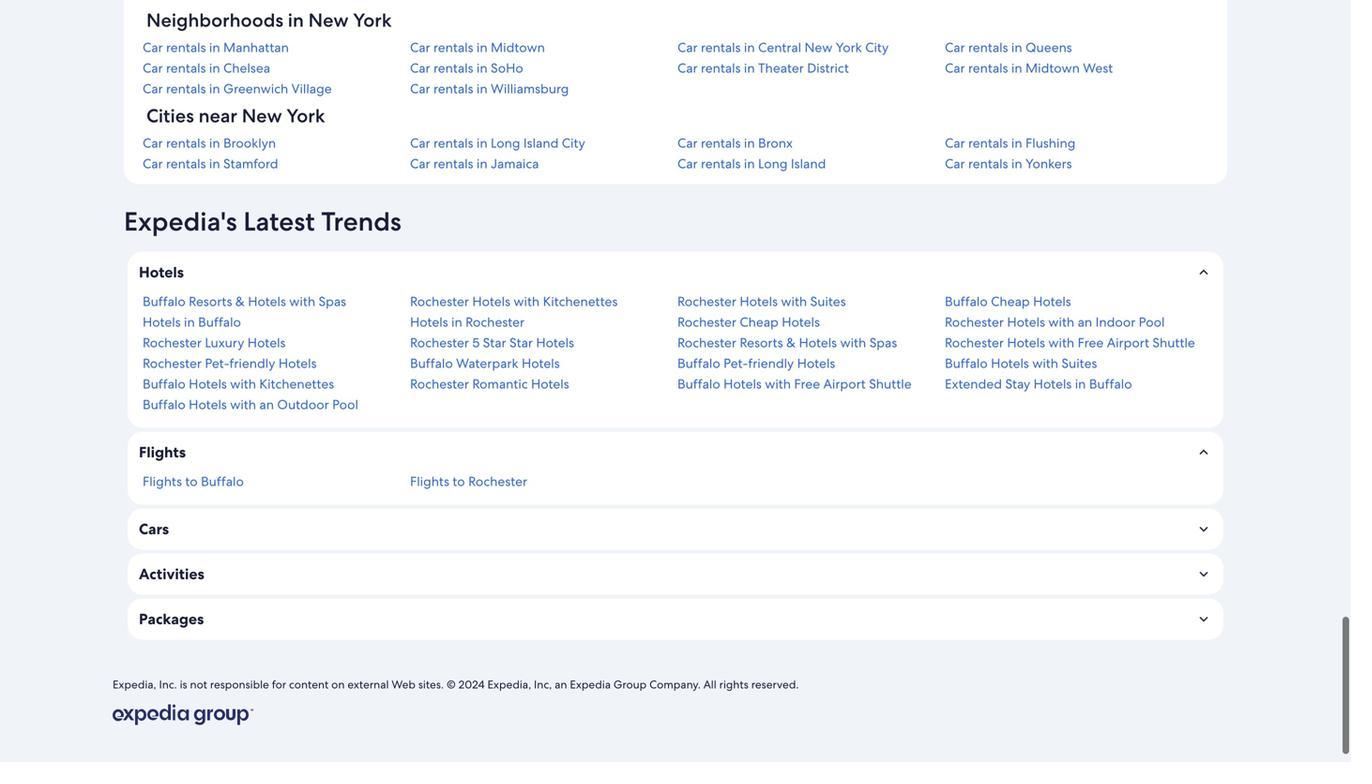 Task type: describe. For each thing, give the bounding box(es) containing it.
midtown for car rentals in midtown
[[491, 39, 545, 56]]

shuttle for rochester hotels with free airport shuttle rochester pet-friendly hotels
[[1153, 335, 1195, 351]]

in up car rentals in jamaica
[[477, 135, 488, 152]]

buffalo resorts & hotels with spas
[[143, 293, 346, 310]]

williamsburg
[[491, 80, 569, 97]]

activities button
[[128, 554, 1224, 595]]

in inside extended stay hotels in buffalo buffalo hotels with an outdoor pool
[[1075, 376, 1086, 393]]

car rentals in manhattan
[[143, 39, 289, 56]]

hotels in rochester link
[[410, 314, 674, 331]]

car rentals in bronx link
[[678, 135, 941, 152]]

2 vertical spatial an
[[555, 678, 567, 693]]

car rentals in long island
[[678, 155, 826, 172]]

car rentals in midtown west link
[[945, 60, 1209, 76]]

buffalo waterpark hotels link
[[410, 355, 674, 372]]

car for car rentals in bronx
[[678, 135, 698, 152]]

car rentals in chelsea link
[[143, 60, 406, 76]]

chelsea
[[223, 60, 270, 76]]

with inside rochester hotels with free airport shuttle rochester pet-friendly hotels
[[1049, 335, 1075, 351]]

car rentals in central new york city link
[[678, 39, 941, 56]]

car rentals in long island link
[[678, 155, 941, 172]]

packages button
[[128, 599, 1224, 641]]

1 expedia, from the left
[[113, 678, 156, 693]]

west
[[1083, 60, 1113, 76]]

flights for flights to rochester
[[410, 473, 450, 490]]

small image
[[1196, 566, 1213, 583]]

buffalo cheap hotels link
[[945, 293, 1209, 310]]

car rentals in long island city
[[410, 135, 585, 152]]

friendly inside rochester hotels with free airport shuttle rochester pet-friendly hotels
[[229, 355, 275, 372]]

buffalo resorts & hotels with spas link
[[143, 293, 406, 310]]

jamaica
[[491, 155, 539, 172]]

not
[[190, 678, 207, 693]]

buffalo cheap hotels hotels in buffalo
[[143, 293, 1071, 331]]

with inside extended stay hotels in buffalo buffalo hotels with an outdoor pool
[[230, 397, 256, 413]]

buffalo hotels with suites link
[[945, 355, 1209, 372]]

rentals for car rentals in flushing car rentals in stamford
[[969, 135, 1008, 152]]

island for car rentals in long island
[[791, 155, 826, 172]]

car rentals in theater district link
[[678, 60, 941, 76]]

1 horizontal spatial kitchenettes
[[543, 293, 618, 310]]

buffalo waterpark hotels
[[410, 355, 560, 372]]

rochester resorts & hotels with spas
[[678, 335, 897, 351]]

rochester hotels with free airport shuttle rochester pet-friendly hotels
[[143, 335, 1195, 372]]

buffalo pet-friendly hotels link
[[678, 355, 941, 372]]

car rentals in midtown
[[410, 39, 545, 56]]

2024
[[459, 678, 485, 693]]

extended
[[945, 376, 1002, 393]]

in left "theater"
[[744, 60, 755, 76]]

with down buffalo pet-friendly hotels
[[765, 376, 791, 393]]

soho
[[491, 60, 523, 76]]

car rentals in williamsburg link
[[410, 80, 674, 97]]

rights
[[719, 678, 749, 693]]

car rentals in bronx
[[678, 135, 793, 152]]

car for car rentals in midtown
[[410, 39, 430, 56]]

free for buffalo
[[794, 376, 820, 393]]

rentals down car rentals in brooklyn
[[166, 155, 206, 172]]

with down rochester cheap hotels link
[[840, 335, 866, 351]]

car for car rentals in jamaica
[[410, 155, 430, 172]]

rentals for car rentals in theater district
[[701, 60, 741, 76]]

in up "car rentals in yonkers"
[[1012, 135, 1023, 152]]

rentals for car rentals in queens car rentals in chelsea
[[969, 39, 1008, 56]]

car for car rentals in theater district
[[678, 60, 698, 76]]

in up car rentals in soho in the left top of the page
[[477, 39, 488, 56]]

car for car rentals in flushing car rentals in stamford
[[945, 135, 965, 152]]

reserved.
[[751, 678, 799, 693]]

packages
[[139, 610, 204, 630]]

resorts for rochester
[[740, 335, 783, 351]]

brooklyn
[[223, 135, 276, 152]]

in up car rentals in long island
[[744, 135, 755, 152]]

©
[[447, 678, 456, 693]]

waterpark
[[456, 355, 519, 372]]

rochester hotels with an indoor pool link
[[945, 314, 1209, 331]]

cars button
[[128, 509, 1224, 550]]

expedia's
[[124, 205, 237, 239]]

rentals up cities
[[166, 80, 206, 97]]

car rentals in queens car rentals in chelsea
[[143, 39, 1072, 76]]

rochester romantic hotels
[[410, 376, 569, 393]]

suites for rochester hotels with suites
[[810, 293, 846, 310]]

long for car rentals in long island
[[758, 155, 788, 172]]

cities
[[146, 104, 194, 128]]

in down neighborhoods
[[209, 39, 220, 56]]

rochester luxury hotels link
[[143, 335, 406, 351]]

with up hotels in buffalo link on the left of the page
[[289, 293, 315, 310]]

greenwich
[[223, 80, 288, 97]]

in up car rentals in theater district in the top of the page
[[744, 39, 755, 56]]

buffalo pet-friendly hotels
[[678, 355, 836, 372]]

expedia, inc. is not responsible for content on external web sites. © 2024 expedia, inc, an expedia group company. all rights reserved.
[[113, 678, 799, 693]]

latest
[[243, 205, 315, 239]]

airport for rochester hotels with free airport shuttle rochester pet-friendly hotels
[[1107, 335, 1150, 351]]

flushing
[[1026, 135, 1076, 152]]

rochester hotels with kitchenettes
[[410, 293, 618, 310]]

extended stay hotels in buffalo link
[[945, 376, 1209, 393]]

flights for flights
[[139, 443, 186, 463]]

car rentals in theater district
[[678, 60, 849, 76]]

luxury
[[205, 335, 244, 351]]

district
[[807, 60, 849, 76]]

2 star from the left
[[510, 335, 533, 351]]

near
[[199, 104, 237, 128]]

car rentals in midtown west car rentals in greenwich village
[[143, 60, 1113, 97]]

car rentals in long island city link
[[410, 135, 674, 152]]

rochester 5 star star hotels link
[[410, 335, 674, 351]]

sites.
[[418, 678, 444, 693]]

rochester romantic hotels link
[[410, 376, 674, 393]]

rentals down car rentals in manhattan
[[166, 60, 206, 76]]

rochester resorts & hotels with spas link
[[678, 335, 941, 351]]

rentals for car rentals in long island city
[[434, 135, 473, 152]]

york for neighborhoods in new york
[[353, 8, 392, 32]]

to for rochester
[[453, 473, 465, 490]]

rentals for car rentals in midtown
[[434, 39, 473, 56]]

rentals for car rentals in central new york city
[[701, 39, 741, 56]]

cities near new york
[[146, 104, 325, 128]]

indoor
[[1096, 314, 1136, 331]]

inc.
[[159, 678, 177, 693]]

neighborhoods in new york
[[146, 8, 392, 32]]

rentals for car rentals in soho
[[434, 60, 473, 76]]

with down rochester pet-friendly hotels link
[[230, 376, 256, 393]]

buffalo hotels with an outdoor pool link
[[143, 397, 406, 413]]

in up car rentals in manhattan link
[[288, 8, 304, 32]]

stamford
[[223, 155, 278, 172]]

on
[[331, 678, 345, 693]]

rochester cheap hotels
[[678, 314, 820, 331]]

2 friendly from the left
[[748, 355, 794, 372]]

neighborhoods
[[146, 8, 283, 32]]

theater
[[758, 60, 804, 76]]

car rentals in brooklyn link
[[143, 135, 406, 152]]

car rentals in central new york city
[[678, 39, 889, 56]]

in down car rentals in manhattan
[[209, 60, 220, 76]]

in left queens
[[1012, 39, 1023, 56]]

hotels inside dropdown button
[[139, 263, 184, 282]]

in inside buffalo cheap hotels hotels in buffalo
[[184, 314, 195, 331]]



Task type: locate. For each thing, give the bounding box(es) containing it.
stay
[[1006, 376, 1031, 393]]

car for car rentals in williamsburg
[[410, 80, 430, 97]]

0 horizontal spatial star
[[483, 335, 506, 351]]

hotels in buffalo link
[[143, 314, 406, 331]]

free down buffalo pet-friendly hotels link
[[794, 376, 820, 393]]

1 horizontal spatial suites
[[1062, 355, 1097, 372]]

spas for buffalo resorts & hotels with spas
[[319, 293, 346, 310]]

car rentals in flushing link
[[945, 135, 1209, 152]]

expedia, left inc,
[[488, 678, 531, 693]]

rentals for car rentals in jamaica
[[434, 155, 473, 172]]

in down car rentals in soho in the left top of the page
[[477, 80, 488, 97]]

midtown inside car rentals in midtown west car rentals in greenwich village
[[1026, 60, 1080, 76]]

car for car rentals in long island
[[678, 155, 698, 172]]

york for cities near new york
[[287, 104, 325, 128]]

rochester cheap hotels link
[[678, 314, 941, 331]]

pet- down luxury
[[205, 355, 230, 372]]

bronx
[[758, 135, 793, 152]]

0 vertical spatial pool
[[1139, 314, 1165, 331]]

1 vertical spatial pool
[[332, 397, 358, 413]]

long
[[491, 135, 520, 152], [758, 155, 788, 172]]

flights to rochester link
[[410, 473, 674, 490]]

car for car rentals in yonkers
[[945, 155, 965, 172]]

in down buffalo hotels with suites link
[[1075, 376, 1086, 393]]

1 vertical spatial city
[[562, 135, 585, 152]]

0 vertical spatial airport
[[1107, 335, 1150, 351]]

tab panel
[[135, 8, 1216, 200]]

0 vertical spatial kitchenettes
[[543, 293, 618, 310]]

1 vertical spatial suites
[[1062, 355, 1097, 372]]

flights for flights to buffalo
[[143, 473, 182, 490]]

& up buffalo pet-friendly hotels link
[[787, 335, 796, 351]]

1 horizontal spatial to
[[453, 473, 465, 490]]

car for car rentals in soho
[[410, 60, 430, 76]]

content
[[289, 678, 329, 693]]

midtown up the soho
[[491, 39, 545, 56]]

midtown down queens
[[1026, 60, 1080, 76]]

in down "car rentals in midtown"
[[477, 60, 488, 76]]

resorts for buffalo
[[189, 293, 232, 310]]

rentals up car rentals in theater district in the top of the page
[[701, 39, 741, 56]]

pet- inside rochester hotels with free airport shuttle rochester pet-friendly hotels
[[205, 355, 230, 372]]

free
[[1078, 335, 1104, 351], [794, 376, 820, 393]]

2 horizontal spatial an
[[1078, 314, 1093, 331]]

island up car rentals in jamaica 'link'
[[524, 135, 559, 152]]

1 pet- from the left
[[205, 355, 230, 372]]

pool
[[1139, 314, 1165, 331], [332, 397, 358, 413]]

rentals up car rentals in long island
[[701, 135, 741, 152]]

1 horizontal spatial shuttle
[[1153, 335, 1195, 351]]

car rentals in jamaica link
[[410, 155, 674, 172]]

0 horizontal spatial suites
[[810, 293, 846, 310]]

1 vertical spatial new
[[805, 39, 833, 56]]

an
[[1078, 314, 1093, 331], [259, 397, 274, 413], [555, 678, 567, 693]]

central
[[758, 39, 802, 56]]

cheap down rochester hotels with suites
[[740, 314, 779, 331]]

rentals down car rentals in bronx
[[701, 155, 741, 172]]

small image inside flights dropdown button
[[1196, 444, 1213, 461]]

an inside extended stay hotels in buffalo buffalo hotels with an outdoor pool
[[259, 397, 274, 413]]

with down rochester hotels with free airport shuttle 'link'
[[1033, 355, 1059, 372]]

car rentals in jamaica
[[410, 155, 539, 172]]

friendly down rochester luxury hotels link
[[229, 355, 275, 372]]

car rentals in yonkers link
[[945, 155, 1209, 172]]

free inside rochester hotels with free airport shuttle rochester pet-friendly hotels
[[1078, 335, 1104, 351]]

0 horizontal spatial spas
[[319, 293, 346, 310]]

small image inside hotels dropdown button
[[1196, 264, 1213, 281]]

0 horizontal spatial friendly
[[229, 355, 275, 372]]

3 small image from the top
[[1196, 521, 1213, 538]]

in down car rentals in long island city
[[477, 155, 488, 172]]

company.
[[649, 678, 701, 693]]

0 horizontal spatial to
[[185, 473, 198, 490]]

1 vertical spatial airport
[[824, 376, 866, 393]]

island
[[524, 135, 559, 152], [791, 155, 826, 172]]

rentals down car rentals in long island city
[[434, 155, 473, 172]]

in down near
[[209, 135, 220, 152]]

car rentals in stamford link
[[143, 155, 406, 172]]

0 vertical spatial suites
[[810, 293, 846, 310]]

rentals up car rentals in soho in the left top of the page
[[434, 39, 473, 56]]

0 vertical spatial new
[[308, 8, 349, 32]]

car rentals in brooklyn
[[143, 135, 276, 152]]

1 vertical spatial spas
[[870, 335, 897, 351]]

buffalo hotels with free airport shuttle
[[678, 376, 912, 393]]

0 horizontal spatial york
[[287, 104, 325, 128]]

car for car rentals in manhattan
[[143, 39, 163, 56]]

car rentals in williamsburg
[[410, 80, 569, 97]]

1 vertical spatial cheap
[[740, 314, 779, 331]]

car
[[143, 39, 163, 56], [410, 39, 430, 56], [678, 39, 698, 56], [945, 39, 965, 56], [143, 60, 163, 76], [410, 60, 430, 76], [678, 60, 698, 76], [945, 60, 965, 76], [143, 80, 163, 97], [410, 80, 430, 97], [143, 135, 163, 152], [410, 135, 430, 152], [678, 135, 698, 152], [945, 135, 965, 152], [143, 155, 163, 172], [410, 155, 430, 172], [678, 155, 698, 172], [945, 155, 965, 172]]

inc,
[[534, 678, 552, 693]]

long for car rentals in long island city
[[491, 135, 520, 152]]

suites up extended stay hotels in buffalo link
[[1062, 355, 1097, 372]]

outdoor
[[277, 397, 329, 413]]

0 vertical spatial shuttle
[[1153, 335, 1195, 351]]

4 small image from the top
[[1196, 611, 1213, 628]]

suites inside buffalo hotels with suites buffalo hotels with kitchenettes
[[1062, 355, 1097, 372]]

1 horizontal spatial pet-
[[724, 355, 748, 372]]

rentals for car rentals in midtown west car rentals in greenwich village
[[969, 60, 1008, 76]]

airport down buffalo pet-friendly hotels link
[[824, 376, 866, 393]]

car rentals in queens link
[[945, 39, 1209, 56]]

car for car rentals in long island city
[[410, 135, 430, 152]]

resorts up buffalo pet-friendly hotels
[[740, 335, 783, 351]]

kitchenettes up hotels in rochester link
[[543, 293, 618, 310]]

car for car rentals in central new york city
[[678, 39, 698, 56]]

island for car rentals in long island city
[[524, 135, 559, 152]]

with down buffalo cheap hotels link
[[1049, 314, 1075, 331]]

with up hotels in rochester link
[[514, 293, 540, 310]]

airport for buffalo hotels with free airport shuttle
[[824, 376, 866, 393]]

flights button
[[128, 432, 1224, 473]]

expedia group logo image
[[113, 705, 253, 726]]

2 horizontal spatial york
[[836, 39, 862, 56]]

city up car rentals in jamaica 'link'
[[562, 135, 585, 152]]

1 vertical spatial midtown
[[1026, 60, 1080, 76]]

kitchenettes up outdoor
[[259, 376, 334, 393]]

1 vertical spatial york
[[836, 39, 862, 56]]

1 horizontal spatial airport
[[1107, 335, 1150, 351]]

pet- down rochester cheap hotels
[[724, 355, 748, 372]]

long up jamaica
[[491, 135, 520, 152]]

new down greenwich
[[242, 104, 282, 128]]

village
[[292, 80, 332, 97]]

cheap up rochester hotels with an indoor pool link
[[991, 293, 1030, 310]]

expedia
[[570, 678, 611, 693]]

hotels in rochester
[[410, 314, 525, 331]]

with down "buffalo hotels with kitchenettes" link
[[230, 397, 256, 413]]

rochester pet-friendly hotels link
[[143, 355, 406, 372]]

0 horizontal spatial midtown
[[491, 39, 545, 56]]

free up buffalo hotels with suites link
[[1078, 335, 1104, 351]]

an right inc,
[[555, 678, 567, 693]]

1 horizontal spatial island
[[791, 155, 826, 172]]

midtown for car rentals in midtown west car rentals in greenwich village
[[1026, 60, 1080, 76]]

1 horizontal spatial free
[[1078, 335, 1104, 351]]

external
[[348, 678, 389, 693]]

new up car rentals in theater district link
[[805, 39, 833, 56]]

city up car rentals in theater district link
[[865, 39, 889, 56]]

an inside rochester hotels with an indoor pool rochester luxury hotels
[[1078, 314, 1093, 331]]

rentals for car rentals in yonkers
[[969, 155, 1008, 172]]

star right 5
[[483, 335, 506, 351]]

1 vertical spatial an
[[259, 397, 274, 413]]

1 horizontal spatial new
[[308, 8, 349, 32]]

free for rochester
[[1078, 335, 1104, 351]]

car rentals in flushing car rentals in stamford
[[143, 135, 1076, 172]]

airport
[[1107, 335, 1150, 351], [824, 376, 866, 393]]

0 vertical spatial midtown
[[491, 39, 545, 56]]

new for cities near new york
[[242, 104, 282, 128]]

1 vertical spatial kitchenettes
[[259, 376, 334, 393]]

car rentals in soho
[[410, 60, 523, 76]]

0 horizontal spatial airport
[[824, 376, 866, 393]]

1 vertical spatial resorts
[[740, 335, 783, 351]]

0 horizontal spatial shuttle
[[869, 376, 912, 393]]

small image for cars
[[1196, 521, 1213, 538]]

0 vertical spatial an
[[1078, 314, 1093, 331]]

& for buffalo
[[235, 293, 245, 310]]

shuttle inside rochester hotels with free airport shuttle rochester pet-friendly hotels
[[1153, 335, 1195, 351]]

city
[[865, 39, 889, 56], [562, 135, 585, 152]]

1 horizontal spatial spas
[[870, 335, 897, 351]]

rentals for car rentals in long island
[[701, 155, 741, 172]]

1 horizontal spatial an
[[555, 678, 567, 693]]

0 horizontal spatial expedia,
[[113, 678, 156, 693]]

1 horizontal spatial york
[[353, 8, 392, 32]]

buffalo hotels with kitchenettes link
[[143, 376, 406, 393]]

resorts
[[189, 293, 232, 310], [740, 335, 783, 351]]

pool inside extended stay hotels in buffalo buffalo hotels with an outdoor pool
[[332, 397, 358, 413]]

rochester hotels with free airport shuttle link
[[945, 335, 1209, 351]]

long down the bronx
[[758, 155, 788, 172]]

small image inside packages "dropdown button"
[[1196, 611, 1213, 628]]

suites
[[810, 293, 846, 310], [1062, 355, 1097, 372]]

car rentals in manhattan link
[[143, 39, 406, 56]]

cheap for rochester
[[740, 314, 779, 331]]

small image for flights
[[1196, 444, 1213, 461]]

with up rochester cheap hotels link
[[781, 293, 807, 310]]

extended stay hotels in buffalo buffalo hotels with an outdoor pool
[[143, 376, 1132, 413]]

new up car rentals in manhattan link
[[308, 8, 349, 32]]

to
[[185, 473, 198, 490], [453, 473, 465, 490]]

1 horizontal spatial expedia,
[[488, 678, 531, 693]]

small image inside cars dropdown button
[[1196, 521, 1213, 538]]

2 vertical spatial york
[[287, 104, 325, 128]]

2 horizontal spatial new
[[805, 39, 833, 56]]

airport down indoor
[[1107, 335, 1150, 351]]

an down "buffalo hotels with kitchenettes" link
[[259, 397, 274, 413]]

car for car rentals in queens car rentals in chelsea
[[945, 39, 965, 56]]

car for car rentals in brooklyn
[[143, 135, 163, 152]]

suites up rochester cheap hotels link
[[810, 293, 846, 310]]

1 horizontal spatial friendly
[[748, 355, 794, 372]]

rentals left "theater"
[[701, 60, 741, 76]]

2 expedia, from the left
[[488, 678, 531, 693]]

shuttle
[[1153, 335, 1195, 351], [869, 376, 912, 393]]

0 vertical spatial spas
[[319, 293, 346, 310]]

rochester hotels with suites
[[678, 293, 846, 310]]

in down car rentals in brooklyn
[[209, 155, 220, 172]]

rentals down the car rentals in queens link
[[969, 60, 1008, 76]]

0 horizontal spatial cheap
[[740, 314, 779, 331]]

shuttle for buffalo hotels with free airport shuttle
[[869, 376, 912, 393]]

new for neighborhoods in new york
[[308, 8, 349, 32]]

buffalo hotels with suites buffalo hotels with kitchenettes
[[143, 355, 1097, 393]]

1 vertical spatial &
[[787, 335, 796, 351]]

kitchenettes inside buffalo hotels with suites buffalo hotels with kitchenettes
[[259, 376, 334, 393]]

1 horizontal spatial pool
[[1139, 314, 1165, 331]]

1 vertical spatial shuttle
[[869, 376, 912, 393]]

1 horizontal spatial resorts
[[740, 335, 783, 351]]

rentals for car rentals in brooklyn
[[166, 135, 206, 152]]

in down car rentals in bronx
[[744, 155, 755, 172]]

0 vertical spatial york
[[353, 8, 392, 32]]

0 horizontal spatial pet-
[[205, 355, 230, 372]]

1 vertical spatial island
[[791, 155, 826, 172]]

rentals left queens
[[969, 39, 1008, 56]]

1 horizontal spatial midtown
[[1026, 60, 1080, 76]]

with inside rochester hotels with an indoor pool rochester luxury hotels
[[1049, 314, 1075, 331]]

with up buffalo hotels with suites link
[[1049, 335, 1075, 351]]

in down the car rentals in queens link
[[1012, 60, 1023, 76]]

small image for packages
[[1196, 611, 1213, 628]]

pool right indoor
[[1139, 314, 1165, 331]]

resorts up luxury
[[189, 293, 232, 310]]

in down buffalo resorts & hotels with spas
[[184, 314, 195, 331]]

friendly down rochester resorts & hotels with spas
[[748, 355, 794, 372]]

queens
[[1026, 39, 1072, 56]]

0 horizontal spatial &
[[235, 293, 245, 310]]

0 horizontal spatial an
[[259, 397, 274, 413]]

1 small image from the top
[[1196, 264, 1213, 281]]

to for buffalo
[[185, 473, 198, 490]]

1 star from the left
[[483, 335, 506, 351]]

cheap for buffalo
[[991, 293, 1030, 310]]

group
[[614, 678, 647, 693]]

2 to from the left
[[453, 473, 465, 490]]

1 vertical spatial long
[[758, 155, 788, 172]]

an down buffalo cheap hotels link
[[1078, 314, 1093, 331]]

in left yonkers
[[1012, 155, 1023, 172]]

rochester 5 star star hotels
[[410, 335, 574, 351]]

rentals
[[166, 39, 206, 56], [434, 39, 473, 56], [701, 39, 741, 56], [969, 39, 1008, 56], [166, 60, 206, 76], [434, 60, 473, 76], [701, 60, 741, 76], [969, 60, 1008, 76], [166, 80, 206, 97], [434, 80, 473, 97], [166, 135, 206, 152], [434, 135, 473, 152], [701, 135, 741, 152], [969, 135, 1008, 152], [166, 155, 206, 172], [434, 155, 473, 172], [701, 155, 741, 172], [969, 155, 1008, 172]]

0 horizontal spatial new
[[242, 104, 282, 128]]

rentals down cities
[[166, 135, 206, 152]]

all
[[704, 678, 717, 693]]

2 vertical spatial new
[[242, 104, 282, 128]]

0 vertical spatial free
[[1078, 335, 1104, 351]]

star up buffalo waterpark hotels link
[[510, 335, 533, 351]]

york
[[353, 8, 392, 32], [836, 39, 862, 56], [287, 104, 325, 128]]

suites for buffalo hotels with suites buffalo hotels with kitchenettes
[[1062, 355, 1097, 372]]

0 vertical spatial &
[[235, 293, 245, 310]]

tab panel containing neighborhoods in new york
[[135, 8, 1216, 200]]

pool inside rochester hotels with an indoor pool rochester luxury hotels
[[1139, 314, 1165, 331]]

car for car rentals in midtown west car rentals in greenwich village
[[945, 60, 965, 76]]

rentals up "car rentals in yonkers"
[[969, 135, 1008, 152]]

manhattan
[[223, 39, 289, 56]]

in up rochester 5 star star hotels
[[451, 314, 462, 331]]

0 vertical spatial cheap
[[991, 293, 1030, 310]]

0 horizontal spatial city
[[562, 135, 585, 152]]

spas up hotels in buffalo link on the left of the page
[[319, 293, 346, 310]]

0 horizontal spatial kitchenettes
[[259, 376, 334, 393]]

rochester hotels with an indoor pool rochester luxury hotels
[[143, 314, 1165, 351]]

0 horizontal spatial island
[[524, 135, 559, 152]]

car rentals in greenwich village link
[[143, 80, 406, 97]]

small image for hotels
[[1196, 264, 1213, 281]]

activities
[[139, 565, 204, 585]]

1 horizontal spatial &
[[787, 335, 796, 351]]

airport inside rochester hotels with free airport shuttle rochester pet-friendly hotels
[[1107, 335, 1150, 351]]

2 small image from the top
[[1196, 444, 1213, 461]]

cheap inside buffalo cheap hotels hotels in buffalo
[[991, 293, 1030, 310]]

0 vertical spatial city
[[865, 39, 889, 56]]

flights inside dropdown button
[[139, 443, 186, 463]]

rentals up car rentals in jamaica
[[434, 135, 473, 152]]

rentals down neighborhoods
[[166, 39, 206, 56]]

0 vertical spatial resorts
[[189, 293, 232, 310]]

rentals down car rentals in soho in the left top of the page
[[434, 80, 473, 97]]

island down car rentals in bronx link
[[791, 155, 826, 172]]

1 to from the left
[[185, 473, 198, 490]]

0 horizontal spatial free
[[794, 376, 820, 393]]

expedia, left inc.
[[113, 678, 156, 693]]

0 horizontal spatial resorts
[[189, 293, 232, 310]]

& up hotels in buffalo link on the left of the page
[[235, 293, 245, 310]]

1 horizontal spatial cheap
[[991, 293, 1030, 310]]

0 horizontal spatial long
[[491, 135, 520, 152]]

rentals left yonkers
[[969, 155, 1008, 172]]

& for rochester
[[787, 335, 796, 351]]

spas down rochester cheap hotels link
[[870, 335, 897, 351]]

1 friendly from the left
[[229, 355, 275, 372]]

rentals for car rentals in bronx
[[701, 135, 741, 152]]

1 horizontal spatial long
[[758, 155, 788, 172]]

rochester hotels with suites link
[[678, 293, 941, 310]]

rentals for car rentals in manhattan
[[166, 39, 206, 56]]

small image
[[1196, 264, 1213, 281], [1196, 444, 1213, 461], [1196, 521, 1213, 538], [1196, 611, 1213, 628]]

1 vertical spatial free
[[794, 376, 820, 393]]

new
[[308, 8, 349, 32], [805, 39, 833, 56], [242, 104, 282, 128]]

pool right outdoor
[[332, 397, 358, 413]]

1 horizontal spatial city
[[865, 39, 889, 56]]

1 horizontal spatial star
[[510, 335, 533, 351]]

rentals for car rentals in williamsburg
[[434, 80, 473, 97]]

in up near
[[209, 80, 220, 97]]

rochester
[[410, 293, 469, 310], [678, 293, 737, 310], [466, 314, 525, 331], [678, 314, 737, 331], [945, 314, 1004, 331], [143, 335, 202, 351], [410, 335, 469, 351], [678, 335, 737, 351], [945, 335, 1004, 351], [143, 355, 202, 372], [410, 376, 469, 393], [468, 473, 527, 490]]

car rentals in midtown link
[[410, 39, 674, 56]]

0 vertical spatial long
[[491, 135, 520, 152]]

responsible
[[210, 678, 269, 693]]

midtown
[[491, 39, 545, 56], [1026, 60, 1080, 76]]

2 pet- from the left
[[724, 355, 748, 372]]

spas for rochester resorts & hotels with spas
[[870, 335, 897, 351]]

0 horizontal spatial pool
[[332, 397, 358, 413]]

rentals down "car rentals in midtown"
[[434, 60, 473, 76]]

cars
[[139, 520, 169, 540]]

0 vertical spatial island
[[524, 135, 559, 152]]



Task type: vqa. For each thing, say whether or not it's contained in the screenshot.
application
no



